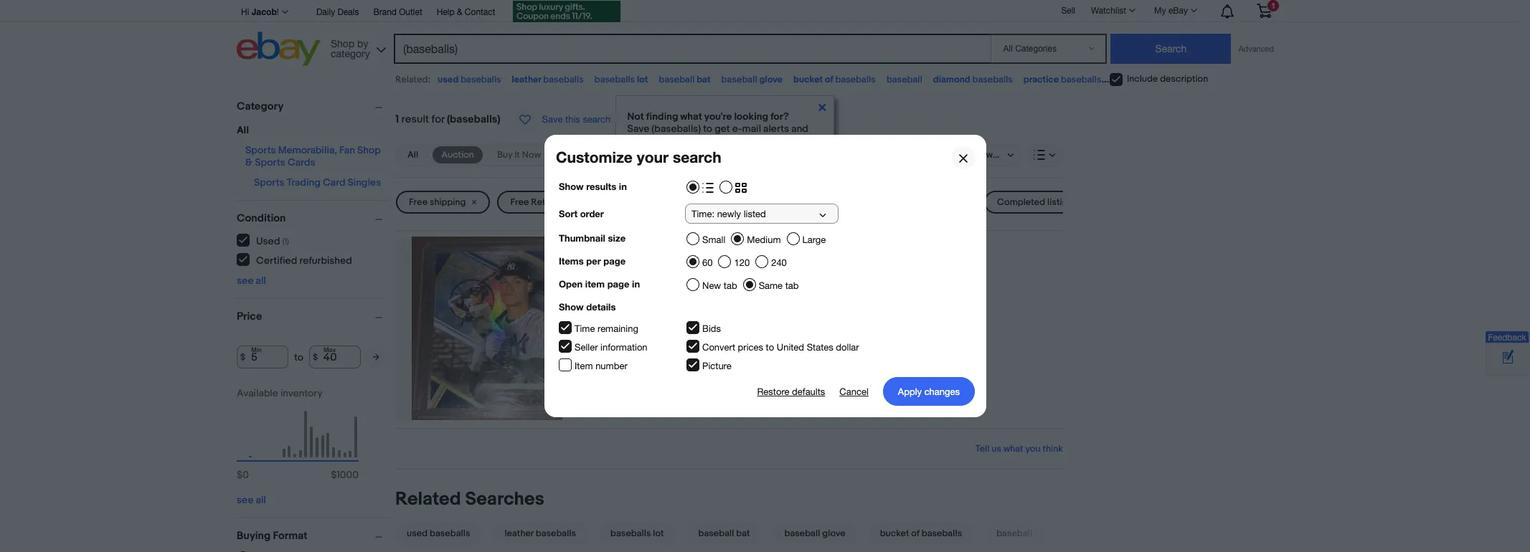 Task type: describe. For each thing, give the bounding box(es) containing it.
none submit inside banner
[[1111, 34, 1232, 64]]

1 for 1 result for (baseballs)
[[395, 113, 399, 126]]

item
[[585, 278, 605, 290]]

save inside save this search button
[[542, 114, 563, 125]]

not finding what you're looking for? save (baseballs) to get e-mail alerts and updates on your ebay feed.
[[628, 111, 809, 147]]

new
[[702, 281, 721, 291]]

you
[[1026, 444, 1041, 455]]

thumbnail
[[559, 232, 605, 244]]

used (1)
[[256, 235, 289, 247]]

buying format button
[[237, 530, 389, 543]]

1 for 1 bid free shipping free returns authenticity guarantee view similar active items
[[591, 313, 594, 327]]

and
[[792, 123, 809, 135]]

search for customize your search
[[673, 149, 721, 166]]

blue
[[763, 248, 788, 263]]

0 vertical spatial bucket of baseballs
[[794, 74, 876, 85]]

apply changes button
[[883, 377, 975, 406]]

free down all link
[[409, 197, 428, 208]]

feed.
[[727, 135, 752, 147]]

your shopping cart contains 1 item image
[[1256, 4, 1273, 18]]

used for used (1)
[[256, 235, 280, 247]]

brand
[[373, 7, 397, 17]]

sort order
[[559, 208, 604, 220]]

save this search button
[[509, 108, 615, 132]]

brand outlet link
[[373, 5, 422, 21]]

sort
[[559, 208, 577, 220]]

see for price
[[237, 494, 254, 507]]

feedback
[[1489, 333, 1527, 343]]

my
[[1155, 6, 1166, 16]]

active
[[651, 373, 681, 387]]

1 vertical spatial baseballs lot
[[611, 528, 664, 540]]

what for you're
[[681, 111, 702, 123]]

used baseballs link
[[395, 523, 488, 545]]

format
[[273, 530, 308, 543]]

contact
[[465, 7, 495, 17]]

help
[[437, 7, 455, 17]]

free returns
[[510, 197, 564, 208]]

details
[[586, 301, 616, 313]]

2021 topps gold label class 2 blue #43 aaron judge /99 heading
[[591, 248, 910, 263]]

1 horizontal spatial certified refurbished link
[[774, 191, 900, 214]]

pre-
[[591, 266, 611, 280]]

0 horizontal spatial all
[[237, 124, 249, 136]]

tell us what you think
[[976, 444, 1063, 455]]

0 vertical spatial used baseballs
[[438, 74, 501, 85]]

$ up inventory
[[313, 352, 318, 363]]

2
[[754, 248, 760, 263]]

looking
[[734, 111, 769, 123]]

watchlist link
[[1084, 2, 1142, 19]]

daily deals link
[[316, 5, 359, 21]]

shipping inside 1 bid free shipping free returns authenticity guarantee view similar active items
[[615, 328, 657, 342]]

help & contact link
[[437, 5, 495, 21]]

thumbnail size
[[559, 232, 625, 244]]

tooltip containing not finding what you're looking for?
[[615, 95, 834, 162]]

1 vertical spatial certified refurbished link
[[237, 253, 353, 267]]

cards
[[288, 156, 315, 169]]

(1)
[[283, 236, 289, 246]]

inventory
[[281, 387, 323, 400]]

tell us what you think link
[[976, 444, 1063, 455]]

view
[[591, 373, 614, 387]]

size
[[608, 232, 625, 244]]

time remaining
[[574, 324, 638, 334]]

us
[[992, 444, 1002, 455]]

0 vertical spatial baseball glove
[[722, 74, 783, 85]]

practice baseballs
[[1024, 74, 1102, 85]]

1 vertical spatial bat
[[736, 528, 750, 540]]

order
[[580, 208, 604, 220]]

bucket of baseballs inside bucket of baseballs link
[[880, 528, 962, 540]]

label
[[686, 248, 717, 263]]

baseball bat link
[[681, 523, 767, 545]]

buy it now
[[497, 149, 541, 161]]

0 horizontal spatial used
[[407, 528, 428, 540]]

show for show details
[[559, 301, 584, 313]]

not
[[628, 111, 644, 123]]

judge
[[852, 248, 887, 263]]

seller information
[[574, 342, 647, 353]]

60
[[702, 258, 713, 268]]

states
[[807, 342, 833, 353]]

authenticity
[[604, 358, 665, 372]]

item
[[574, 361, 593, 372]]

2023
[[644, 237, 666, 248]]

buying format
[[237, 530, 308, 543]]

open
[[559, 278, 582, 290]]

aaron
[[816, 248, 849, 263]]

changes
[[924, 386, 960, 397]]

/99
[[890, 248, 910, 263]]

updates
[[628, 135, 665, 147]]

1 vertical spatial leather
[[505, 528, 534, 540]]

new tab
[[702, 281, 737, 291]]

free up item number
[[591, 343, 612, 357]]

related:
[[395, 74, 431, 85]]

tab for same tab
[[785, 281, 799, 291]]

to inside not finding what you're looking for? save (baseballs) to get e-mail alerts and updates on your ebay feed.
[[703, 123, 713, 135]]

show details
[[559, 301, 616, 313]]

free down bid
[[591, 328, 612, 342]]

your inside 'dialog'
[[637, 149, 668, 166]]

apply changes
[[898, 386, 960, 397]]

guarantee
[[667, 358, 719, 372]]

glove inside baseball glove link
[[822, 528, 846, 540]]

baseball glove inside baseball glove link
[[785, 528, 846, 540]]

$ up buying format dropdown button
[[331, 469, 337, 481]]

available
[[237, 387, 278, 400]]

category
[[237, 100, 284, 113]]

related
[[395, 489, 461, 511]]

sell
[[1062, 5, 1076, 16]]

item number
[[574, 361, 627, 372]]

completed listings link
[[984, 191, 1102, 214]]

0 vertical spatial baseballs lot
[[595, 74, 648, 85]]

apply
[[898, 386, 922, 397]]

all for condition
[[256, 275, 266, 287]]

daily
[[316, 7, 335, 17]]

0 horizontal spatial to
[[294, 351, 303, 363]]

page for per
[[603, 255, 625, 267]]

Maximum value $40 text field
[[309, 346, 361, 369]]

memorabilia,
[[278, 144, 337, 156]]

medium
[[747, 235, 781, 245]]

completed listings
[[997, 197, 1078, 208]]

0 horizontal spatial certified refurbished
[[256, 254, 352, 267]]

0 horizontal spatial bat
[[697, 74, 711, 85]]

information
[[600, 342, 647, 353]]

sports for sports trading card singles
[[254, 177, 285, 189]]

get the coupon image
[[513, 1, 620, 22]]

price button
[[237, 310, 389, 324]]

returns
[[615, 343, 650, 357]]

customize
[[556, 149, 632, 166]]

0 vertical spatial baseball bat
[[659, 74, 711, 85]]

bid
[[596, 313, 612, 327]]

$ up 'buying'
[[237, 469, 243, 481]]

graph of available inventory between $5.0 and $40.0 image
[[237, 387, 359, 489]]

1 vertical spatial baseball bat
[[699, 528, 750, 540]]



Task type: locate. For each thing, give the bounding box(es) containing it.
my ebay
[[1155, 6, 1188, 16]]

baseball bat
[[659, 74, 711, 85], [699, 528, 750, 540]]

description
[[1160, 73, 1209, 85]]

sports for sports memorabilia, fan shop & sports cards
[[245, 144, 276, 156]]

refurbished up aaron
[[827, 197, 875, 208]]

0 horizontal spatial bucket of baseballs
[[794, 74, 876, 85]]

$ 0
[[237, 469, 249, 481]]

search for save this search
[[583, 114, 611, 125]]

2 show from the top
[[559, 301, 584, 313]]

similar
[[617, 373, 649, 387]]

certified up large
[[787, 197, 825, 208]]

time
[[574, 324, 595, 334]]

auction
[[441, 149, 474, 161]]

tooltip
[[615, 95, 834, 162]]

1 result for (baseballs)
[[395, 113, 501, 126]]

convert
[[702, 342, 735, 353]]

in up $14.99
[[632, 278, 640, 290]]

1 horizontal spatial &
[[457, 7, 462, 17]]

0 horizontal spatial certified
[[256, 254, 297, 267]]

available inventory
[[237, 387, 323, 400]]

0 vertical spatial leather
[[512, 74, 541, 85]]

think
[[1043, 444, 1063, 455]]

1 horizontal spatial your
[[681, 135, 700, 147]]

buying
[[237, 530, 271, 543]]

1 vertical spatial of
[[912, 528, 920, 540]]

show results in
[[559, 181, 627, 192]]

0 vertical spatial used
[[438, 74, 459, 85]]

1 vertical spatial search
[[673, 149, 721, 166]]

lot up not
[[637, 74, 648, 85]]

show down open
[[559, 301, 584, 313]]

shipping up returns
[[615, 328, 657, 342]]

1 horizontal spatial baseball link
[[980, 523, 1050, 545]]

1 see all from the top
[[237, 275, 266, 287]]

0 horizontal spatial refurbished
[[300, 254, 352, 267]]

to left get on the top of page
[[703, 123, 713, 135]]

used baseballs up 1 result for (baseballs)
[[438, 74, 501, 85]]

to left maximum value $40 text field
[[294, 351, 303, 363]]

save
[[542, 114, 563, 125], [628, 123, 650, 135]]

Auction selected text field
[[441, 149, 474, 161]]

1 vertical spatial see all
[[237, 494, 266, 507]]

0 horizontal spatial search
[[583, 114, 611, 125]]

baseballs
[[461, 74, 501, 85], [543, 74, 584, 85], [595, 74, 635, 85], [836, 74, 876, 85], [973, 74, 1013, 85], [1061, 74, 1102, 85], [1150, 74, 1190, 85], [430, 528, 470, 540], [536, 528, 576, 540], [611, 528, 651, 540], [922, 528, 962, 540]]

0 vertical spatial all
[[256, 275, 266, 287]]

1 left result
[[395, 113, 399, 126]]

2021 topps gold label class 2 blue #43 aaron judge /99 link
[[591, 248, 1063, 267]]

0 vertical spatial see
[[237, 275, 254, 287]]

1 vertical spatial 1
[[591, 313, 594, 327]]

class
[[719, 248, 751, 263]]

used right related:
[[438, 74, 459, 85]]

see all up price
[[237, 275, 266, 287]]

page up $14.99
[[607, 278, 629, 290]]

1 vertical spatial &
[[245, 156, 253, 169]]

1 vertical spatial glove
[[822, 528, 846, 540]]

1 all from the top
[[256, 275, 266, 287]]

tab right new
[[724, 281, 737, 291]]

1 horizontal spatial ebay
[[1169, 6, 1188, 16]]

1 horizontal spatial refurbished
[[827, 197, 875, 208]]

1 horizontal spatial glove
[[822, 528, 846, 540]]

(baseballs) right "for"
[[447, 113, 501, 126]]

1 horizontal spatial 1
[[591, 313, 594, 327]]

leather baseballs link
[[488, 523, 594, 545]]

1 horizontal spatial (baseballs)
[[652, 123, 701, 135]]

daily deals
[[316, 7, 359, 17]]

sports memorabilia, fan shop & sports cards link
[[245, 144, 381, 169]]

buy it now link
[[489, 146, 550, 164]]

0 horizontal spatial in
[[619, 181, 627, 192]]

free
[[409, 197, 428, 208], [510, 197, 529, 208], [591, 328, 612, 342], [591, 343, 612, 357]]

banner
[[237, 0, 1283, 70]]

what
[[681, 111, 702, 123], [1004, 444, 1024, 455]]

0 horizontal spatial lot
[[637, 74, 648, 85]]

card
[[323, 177, 345, 189]]

1 horizontal spatial used
[[438, 74, 459, 85]]

0 vertical spatial all
[[237, 124, 249, 136]]

Minimum value $5 text field
[[237, 346, 288, 369]]

bat
[[697, 74, 711, 85], [736, 528, 750, 540]]

save left this
[[542, 114, 563, 125]]

save inside not finding what you're looking for? save (baseballs) to get e-mail alerts and updates on your ebay feed.
[[628, 123, 650, 135]]

ebay inside not finding what you're looking for? save (baseballs) to get e-mail alerts and updates on your ebay feed.
[[703, 135, 725, 147]]

1 horizontal spatial all
[[408, 149, 418, 161]]

free left returns
[[510, 197, 529, 208]]

certified refurbished link up large
[[774, 191, 900, 214]]

1 vertical spatial refurbished
[[300, 254, 352, 267]]

alerts
[[764, 123, 789, 135]]

all for price
[[256, 494, 266, 507]]

used down related
[[407, 528, 428, 540]]

free shipping link
[[396, 191, 490, 214]]

all down result
[[408, 149, 418, 161]]

1 left bid
[[591, 313, 594, 327]]

0 vertical spatial certified refurbished
[[787, 197, 875, 208]]

0 horizontal spatial baseball link
[[887, 74, 923, 85]]

used left (1)
[[256, 235, 280, 247]]

condition
[[237, 212, 286, 225]]

0 vertical spatial search
[[583, 114, 611, 125]]

1 see all button from the top
[[237, 275, 266, 287]]

for
[[432, 113, 445, 126]]

baseball link
[[887, 74, 923, 85], [980, 523, 1050, 545]]

$ up "available"
[[240, 352, 246, 363]]

ebay down the you're
[[703, 135, 725, 147]]

what right us
[[1004, 444, 1024, 455]]

shipping
[[430, 197, 466, 208], [615, 328, 657, 342]]

1 vertical spatial certified
[[256, 254, 297, 267]]

defaults
[[792, 386, 825, 397]]

1 vertical spatial used baseballs
[[407, 528, 470, 540]]

0 horizontal spatial 1
[[395, 113, 399, 126]]

ebay inside account navigation
[[1169, 6, 1188, 16]]

search inside save this search button
[[583, 114, 611, 125]]

1 vertical spatial your
[[637, 149, 668, 166]]

see all button for condition
[[237, 275, 266, 287]]

1 vertical spatial bucket of baseballs
[[880, 528, 962, 540]]

1 vertical spatial lot
[[653, 528, 664, 540]]

number
[[595, 361, 627, 372]]

used baseballs down related
[[407, 528, 470, 540]]

0 horizontal spatial (baseballs)
[[447, 113, 501, 126]]

see all for condition
[[237, 275, 266, 287]]

used for used
[[720, 197, 742, 208]]

used link
[[707, 191, 766, 214]]

cancel
[[839, 386, 868, 397]]

all up 'buying'
[[256, 494, 266, 507]]

0 horizontal spatial &
[[245, 156, 253, 169]]

bucket of baseballs link
[[863, 523, 980, 545]]

see all button down 0
[[237, 494, 266, 507]]

free shipping
[[409, 197, 466, 208]]

1 horizontal spatial bucket
[[880, 528, 910, 540]]

certified refurbished down (1)
[[256, 254, 352, 267]]

0 vertical spatial see all
[[237, 275, 266, 287]]

& inside account navigation
[[457, 7, 462, 17]]

sports trading card singles
[[254, 177, 381, 189]]

0 vertical spatial lot
[[637, 74, 648, 85]]

0 vertical spatial refurbished
[[827, 197, 875, 208]]

0 vertical spatial leather baseballs
[[512, 74, 584, 85]]

1 vertical spatial all
[[408, 149, 418, 161]]

0 vertical spatial what
[[681, 111, 702, 123]]

tab right same at bottom
[[785, 281, 799, 291]]

lot
[[637, 74, 648, 85], [653, 528, 664, 540]]

it
[[515, 149, 520, 161]]

see
[[237, 275, 254, 287], [237, 494, 254, 507]]

see all button for price
[[237, 494, 266, 507]]

what left the you're
[[681, 111, 702, 123]]

0 horizontal spatial glove
[[760, 74, 783, 85]]

see for condition
[[237, 275, 254, 287]]

auction link
[[433, 146, 483, 164]]

1 see from the top
[[237, 275, 254, 287]]

0 horizontal spatial your
[[637, 149, 668, 166]]

(baseballs)
[[447, 113, 501, 126], [652, 123, 701, 135]]

0 horizontal spatial certified refurbished link
[[237, 253, 353, 267]]

1 horizontal spatial shipping
[[615, 328, 657, 342]]

leather baseballs
[[512, 74, 584, 85], [505, 528, 576, 540]]

help & contact
[[437, 7, 495, 17]]

customize your search dialog
[[0, 0, 1531, 553]]

what inside not finding what you're looking for? save (baseballs) to get e-mail alerts and updates on your ebay feed.
[[681, 111, 702, 123]]

baseball link for related searches
[[980, 523, 1050, 545]]

2 all from the top
[[256, 494, 266, 507]]

advanced link
[[1232, 34, 1282, 63]]

1 vertical spatial see
[[237, 494, 254, 507]]

0 vertical spatial bat
[[697, 74, 711, 85]]

picture
[[702, 361, 731, 372]]

1 horizontal spatial certified
[[787, 197, 825, 208]]

None submit
[[1111, 34, 1232, 64]]

condition button
[[237, 212, 389, 225]]

for?
[[771, 111, 789, 123]]

lot left baseball bat link
[[653, 528, 664, 540]]

1 vertical spatial used
[[256, 235, 280, 247]]

to
[[703, 123, 713, 135], [766, 342, 774, 353], [294, 351, 303, 363]]

0 vertical spatial certified refurbished link
[[774, 191, 900, 214]]

1 bid free shipping free returns authenticity guarantee view similar active items
[[591, 313, 719, 387]]

0 horizontal spatial what
[[681, 111, 702, 123]]

all down category
[[237, 124, 249, 136]]

leather baseballs up save this search button
[[512, 74, 584, 85]]

search down on
[[673, 149, 721, 166]]

get
[[715, 123, 730, 135]]

items
[[683, 373, 711, 387]]

0 horizontal spatial of
[[825, 74, 834, 85]]

items
[[559, 255, 583, 267]]

your right on
[[681, 135, 700, 147]]

2 see from the top
[[237, 494, 254, 507]]

(baseballs) right not
[[652, 123, 701, 135]]

restore defaults button
[[757, 377, 825, 406]]

your inside not finding what you're looking for? save (baseballs) to get e-mail alerts and updates on your ebay feed.
[[681, 135, 700, 147]]

0 horizontal spatial ebay
[[703, 135, 725, 147]]

in right 'results'
[[619, 181, 627, 192]]

bucket of baseballs
[[794, 74, 876, 85], [880, 528, 962, 540]]

1 inside 1 bid free shipping free returns authenticity guarantee view similar active items
[[591, 313, 594, 327]]

rawlings
[[1113, 74, 1148, 85]]

2 see all button from the top
[[237, 494, 266, 507]]

1 horizontal spatial lot
[[653, 528, 664, 540]]

certified refurbished up large
[[787, 197, 875, 208]]

(baseballs) inside not finding what you're looking for? save (baseballs) to get e-mail alerts and updates on your ebay feed.
[[652, 123, 701, 135]]

0 vertical spatial in
[[619, 181, 627, 192]]

1 horizontal spatial tab
[[785, 281, 799, 291]]

page for item
[[607, 278, 629, 290]]

1 vertical spatial shipping
[[615, 328, 657, 342]]

2021 topps gold label class 2 blue #43 aaron judge /99 image
[[412, 237, 563, 420]]

e-
[[733, 123, 742, 135]]

0 vertical spatial baseball link
[[887, 74, 923, 85]]

dollar
[[836, 342, 859, 353]]

1 horizontal spatial in
[[632, 278, 640, 290]]

1 vertical spatial all
[[256, 494, 266, 507]]

baseball link for related:
[[887, 74, 923, 85]]

1 horizontal spatial to
[[703, 123, 713, 135]]

large
[[802, 235, 826, 245]]

leather up save this search button
[[512, 74, 541, 85]]

ebay right my
[[1169, 6, 1188, 16]]

leather baseballs down searches
[[505, 528, 576, 540]]

1 vertical spatial in
[[632, 278, 640, 290]]

gold
[[656, 248, 684, 263]]

&
[[457, 7, 462, 17], [245, 156, 253, 169]]

0 vertical spatial shipping
[[430, 197, 466, 208]]

small
[[702, 235, 725, 245]]

refurbished down condition dropdown button
[[300, 254, 352, 267]]

your down updates
[[637, 149, 668, 166]]

to right prices
[[766, 342, 774, 353]]

& right "help"
[[457, 7, 462, 17]]

show up sort
[[559, 181, 584, 192]]

0 vertical spatial see all button
[[237, 275, 266, 287]]

search inside the customize your search 'dialog'
[[673, 149, 721, 166]]

1 vertical spatial used
[[407, 528, 428, 540]]

search right this
[[583, 114, 611, 125]]

1 horizontal spatial what
[[1004, 444, 1024, 455]]

2 see all from the top
[[237, 494, 266, 507]]

1 vertical spatial baseball link
[[980, 523, 1050, 545]]

0 vertical spatial glove
[[760, 74, 783, 85]]

of inside bucket of baseballs link
[[912, 528, 920, 540]]

tab for new tab
[[724, 281, 737, 291]]

1 horizontal spatial of
[[912, 528, 920, 540]]

see all for price
[[237, 494, 266, 507]]

1 horizontal spatial baseball glove
[[785, 528, 846, 540]]

2 horizontal spatial to
[[766, 342, 774, 353]]

to inside 'dialog'
[[766, 342, 774, 353]]

see all button up price
[[237, 275, 266, 287]]

2 tab from the left
[[785, 281, 799, 291]]

singles
[[348, 177, 381, 189]]

1 vertical spatial certified refurbished
[[256, 254, 352, 267]]

certified down 'used (1)'
[[256, 254, 297, 267]]

0 horizontal spatial shipping
[[430, 197, 466, 208]]

shipping down 'auction'
[[430, 197, 466, 208]]

1 vertical spatial ebay
[[703, 135, 725, 147]]

see down 0
[[237, 494, 254, 507]]

& inside 'sports memorabilia, fan shop & sports cards'
[[245, 156, 253, 169]]

0 horizontal spatial bucket
[[794, 74, 823, 85]]

1 vertical spatial what
[[1004, 444, 1024, 455]]

baseballs lot
[[595, 74, 648, 85], [611, 528, 664, 540]]

1 show from the top
[[559, 181, 584, 192]]

certified
[[787, 197, 825, 208], [256, 254, 297, 267]]

customize your search
[[556, 149, 721, 166]]

all
[[237, 124, 249, 136], [408, 149, 418, 161]]

you're
[[704, 111, 732, 123]]

1 vertical spatial page
[[607, 278, 629, 290]]

ebay
[[1169, 6, 1188, 16], [703, 135, 725, 147]]

united
[[777, 342, 804, 353]]

all link
[[399, 146, 427, 164]]

advanced
[[1239, 44, 1274, 53]]

show for show results in
[[559, 181, 584, 192]]

seller
[[574, 342, 598, 353]]

shop
[[357, 144, 381, 156]]

see up price
[[237, 275, 254, 287]]

0 horizontal spatial baseball glove
[[722, 74, 783, 85]]

save up customize your search on the top of page
[[628, 123, 650, 135]]

Authenticity Guarantee text field
[[591, 357, 719, 373]]

fan
[[339, 144, 355, 156]]

0 vertical spatial of
[[825, 74, 834, 85]]

1 horizontal spatial search
[[673, 149, 721, 166]]

refurbished
[[827, 197, 875, 208], [300, 254, 352, 267]]

& left cards
[[245, 156, 253, 169]]

0 vertical spatial &
[[457, 7, 462, 17]]

used up small
[[720, 197, 742, 208]]

0 vertical spatial ebay
[[1169, 6, 1188, 16]]

1 vertical spatial leather baseballs
[[505, 528, 576, 540]]

certified refurbished link down (1)
[[237, 253, 353, 267]]

practice
[[1024, 74, 1059, 85]]

0 vertical spatial bucket
[[794, 74, 823, 85]]

account navigation
[[237, 0, 1283, 24]]

brand outlet
[[373, 7, 422, 17]]

page down oct
[[603, 255, 625, 267]]

what for you
[[1004, 444, 1024, 455]]

0 horizontal spatial used
[[256, 235, 280, 247]]

1 vertical spatial show
[[559, 301, 584, 313]]

1 tab from the left
[[724, 281, 737, 291]]

all up price
[[256, 275, 266, 287]]

see all down 0
[[237, 494, 266, 507]]

banner containing sell
[[237, 0, 1283, 70]]

leather down searches
[[505, 528, 534, 540]]



Task type: vqa. For each thing, say whether or not it's contained in the screenshot.
have
no



